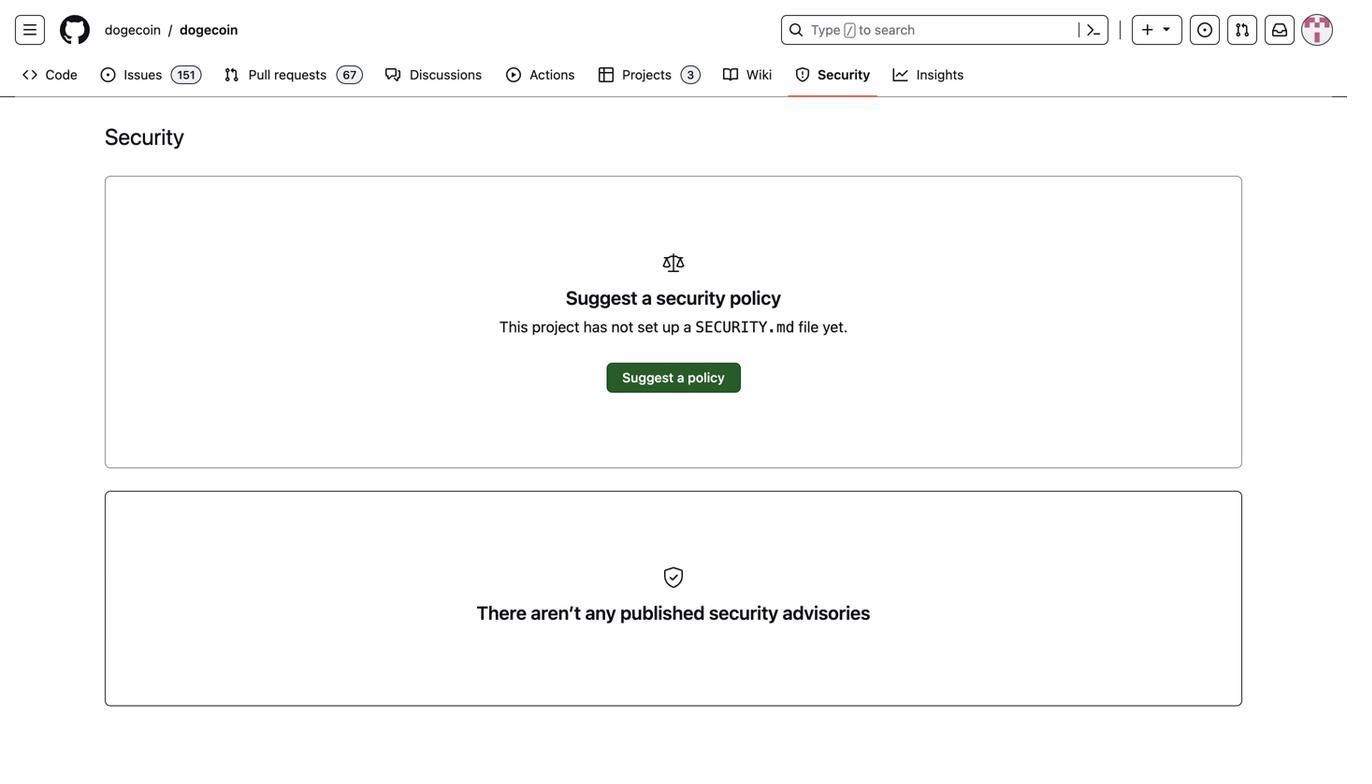Task type: vqa. For each thing, say whether or not it's contained in the screenshot.
second dot fill image from the bottom
no



Task type: locate. For each thing, give the bounding box(es) containing it.
suggest a security policy this project has not set up a security.md file yet.
[[499, 287, 848, 336]]

0 vertical spatial a
[[642, 287, 652, 309]]

code link
[[15, 61, 85, 89]]

security
[[656, 287, 726, 309], [709, 602, 778, 624]]

0 vertical spatial git pull request image
[[1235, 22, 1250, 37]]

issues
[[124, 67, 162, 82]]

1 horizontal spatial git pull request image
[[1235, 22, 1250, 37]]

graph image
[[893, 67, 908, 82]]

0 horizontal spatial dogecoin link
[[97, 15, 168, 45]]

plus image
[[1141, 22, 1155, 37]]

has
[[584, 318, 608, 336]]

1 horizontal spatial policy
[[730, 287, 781, 309]]

0 vertical spatial security
[[656, 287, 726, 309]]

published
[[620, 602, 705, 624]]

up
[[662, 318, 680, 336]]

1 horizontal spatial dogecoin
[[180, 22, 238, 37]]

discussions
[[410, 67, 482, 82]]

file
[[799, 318, 819, 336]]

security right published
[[709, 602, 778, 624]]

list containing dogecoin / dogecoin
[[97, 15, 770, 45]]

git pull request image
[[1235, 22, 1250, 37], [224, 67, 239, 82]]

security
[[818, 67, 870, 82], [105, 124, 184, 150]]

a inside button
[[677, 370, 684, 385]]

0 horizontal spatial /
[[168, 22, 172, 37]]

dogecoin up 151
[[180, 22, 238, 37]]

1 vertical spatial git pull request image
[[224, 67, 239, 82]]

command palette image
[[1086, 22, 1101, 37]]

insights
[[917, 67, 964, 82]]

suggest up the has
[[566, 287, 638, 309]]

1 vertical spatial security
[[709, 602, 778, 624]]

/ for type
[[846, 24, 853, 37]]

a up set at the left of page
[[642, 287, 652, 309]]

security down issues
[[105, 124, 184, 150]]

dogecoin link up 151
[[172, 15, 246, 45]]

0 horizontal spatial policy
[[688, 370, 725, 385]]

policy down security.md
[[688, 370, 725, 385]]

/ inside dogecoin / dogecoin
[[168, 22, 172, 37]]

list
[[97, 15, 770, 45]]

2 dogecoin from the left
[[180, 22, 238, 37]]

suggest a policy button
[[607, 363, 741, 393]]

1 horizontal spatial security
[[818, 67, 870, 82]]

wiki link
[[716, 61, 780, 89]]

projects
[[622, 67, 672, 82]]

triangle down image
[[1159, 21, 1174, 36]]

suggest inside button
[[622, 370, 674, 385]]

type / to search
[[811, 22, 915, 37]]

a
[[642, 287, 652, 309], [684, 318, 692, 336], [677, 370, 684, 385]]

advisories
[[783, 602, 871, 624]]

0 horizontal spatial git pull request image
[[224, 67, 239, 82]]

1 dogecoin link from the left
[[97, 15, 168, 45]]

0 vertical spatial suggest
[[566, 287, 638, 309]]

1 vertical spatial policy
[[688, 370, 725, 385]]

security up up
[[656, 287, 726, 309]]

0 vertical spatial policy
[[730, 287, 781, 309]]

/
[[168, 22, 172, 37], [846, 24, 853, 37]]

dogecoin up issues
[[105, 22, 161, 37]]

a right up
[[684, 318, 692, 336]]

this
[[499, 318, 528, 336]]

/ inside type / to search
[[846, 24, 853, 37]]

a down up
[[677, 370, 684, 385]]

security inside suggest a security policy this project has not set up a security.md file yet.
[[656, 287, 726, 309]]

suggest down set at the left of page
[[622, 370, 674, 385]]

homepage image
[[60, 15, 90, 45]]

policy up security.md
[[730, 287, 781, 309]]

2 vertical spatial a
[[677, 370, 684, 385]]

0 horizontal spatial security
[[105, 124, 184, 150]]

dogecoin link
[[97, 15, 168, 45], [172, 15, 246, 45]]

policy
[[730, 287, 781, 309], [688, 370, 725, 385]]

shield check image
[[662, 567, 685, 589]]

1 horizontal spatial dogecoin link
[[172, 15, 246, 45]]

notifications image
[[1272, 22, 1287, 37]]

git pull request image for issue opened icon
[[1235, 22, 1250, 37]]

suggest inside suggest a security policy this project has not set up a security.md file yet.
[[566, 287, 638, 309]]

0 vertical spatial security
[[818, 67, 870, 82]]

aren't
[[531, 602, 581, 624]]

67
[[343, 68, 357, 81]]

git pull request image right issue opened icon
[[1235, 22, 1250, 37]]

suggest
[[566, 287, 638, 309], [622, 370, 674, 385]]

git pull request image for issue opened image
[[224, 67, 239, 82]]

security right shield icon
[[818, 67, 870, 82]]

1 vertical spatial suggest
[[622, 370, 674, 385]]

dogecoin
[[105, 22, 161, 37], [180, 22, 238, 37]]

0 horizontal spatial dogecoin
[[105, 22, 161, 37]]

there
[[477, 602, 527, 624]]

1 horizontal spatial /
[[846, 24, 853, 37]]

actions link
[[499, 61, 584, 89]]

set
[[638, 318, 658, 336]]

suggest a policy
[[622, 370, 725, 385]]

pull requests
[[249, 67, 327, 82]]

dogecoin link up issues
[[97, 15, 168, 45]]

git pull request image left pull
[[224, 67, 239, 82]]



Task type: describe. For each thing, give the bounding box(es) containing it.
dogecoin / dogecoin
[[105, 22, 238, 37]]

table image
[[599, 67, 614, 82]]

1 dogecoin from the left
[[105, 22, 161, 37]]

comment discussion image
[[386, 67, 401, 82]]

1 vertical spatial a
[[684, 318, 692, 336]]

code
[[45, 67, 77, 82]]

discussions link
[[378, 61, 491, 89]]

code image
[[22, 67, 37, 82]]

security link
[[788, 61, 878, 89]]

book image
[[723, 67, 738, 82]]

any
[[585, 602, 616, 624]]

to
[[859, 22, 871, 37]]

policy inside suggest a security policy this project has not set up a security.md file yet.
[[730, 287, 781, 309]]

law image
[[662, 252, 685, 274]]

2 dogecoin link from the left
[[172, 15, 246, 45]]

yet.
[[823, 318, 848, 336]]

project
[[532, 318, 580, 336]]

policy inside button
[[688, 370, 725, 385]]

suggest for security
[[566, 287, 638, 309]]

insights link
[[885, 61, 973, 89]]

a for policy
[[677, 370, 684, 385]]

not
[[611, 318, 634, 336]]

issue opened image
[[1198, 22, 1213, 37]]

suggest for policy
[[622, 370, 674, 385]]

a for security
[[642, 287, 652, 309]]

type
[[811, 22, 841, 37]]

1 vertical spatial security
[[105, 124, 184, 150]]

search
[[875, 22, 915, 37]]

play image
[[506, 67, 521, 82]]

3
[[687, 68, 694, 81]]

pull
[[249, 67, 271, 82]]

actions
[[530, 67, 575, 82]]

shield image
[[795, 67, 810, 82]]

there aren't any published security advisories
[[477, 602, 871, 624]]

wiki
[[746, 67, 772, 82]]

issue opened image
[[100, 67, 115, 82]]

/ for dogecoin
[[168, 22, 172, 37]]

151
[[177, 68, 195, 81]]

requests
[[274, 67, 327, 82]]

security.md
[[696, 319, 795, 336]]



